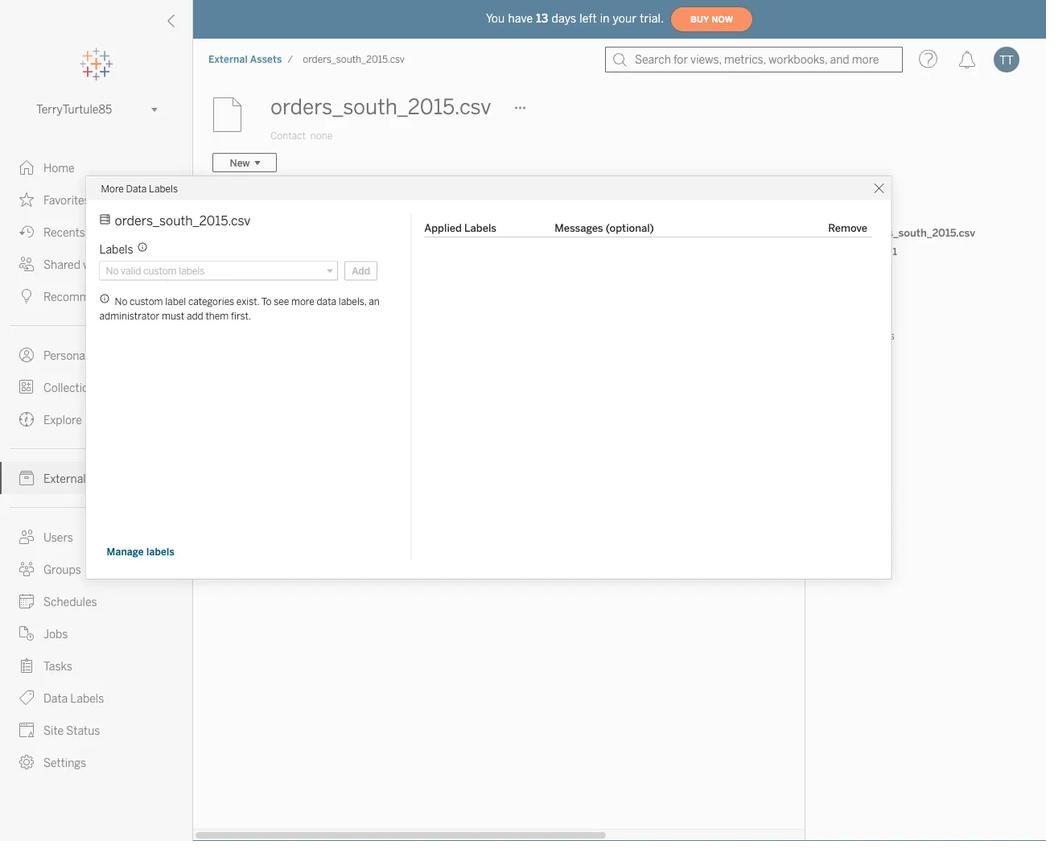 Task type: locate. For each thing, give the bounding box(es) containing it.
custom down custom label dialog info tooltip image
[[143, 265, 177, 277]]

row
[[193, 403, 1046, 439]]

1 vertical spatial external assets link
[[0, 462, 192, 494]]

messages
[[555, 222, 603, 235]]

personal space link
[[0, 339, 192, 371]]

no
[[106, 265, 119, 277], [227, 270, 241, 282], [115, 295, 127, 307], [227, 313, 241, 326]]

1 horizontal spatial external assets link
[[208, 53, 283, 66]]

jobs link
[[0, 617, 192, 649]]

data
[[126, 182, 147, 194], [43, 692, 68, 705]]

labels
[[149, 182, 178, 194], [464, 222, 497, 235], [99, 243, 133, 256], [70, 692, 104, 705]]

data inside "link"
[[43, 692, 68, 705]]

1 horizontal spatial external
[[208, 54, 248, 65]]

data inside 'dialog'
[[126, 182, 147, 194]]

assets
[[250, 54, 282, 65], [88, 472, 123, 485]]

data up site
[[43, 692, 68, 705]]

manage labels link
[[106, 545, 175, 559]]

owners
[[861, 330, 895, 342]]

labels right manage
[[146, 546, 175, 558]]

no down exist.
[[227, 313, 241, 326]]

0 horizontal spatial labels
[[146, 546, 175, 558]]

1
[[893, 245, 897, 257]]

collections link
[[0, 371, 192, 403]]

home
[[43, 161, 75, 175]]

1 vertical spatial custom
[[130, 295, 163, 307]]

1 horizontal spatial labels
[[179, 265, 205, 277]]

external assets /
[[208, 54, 293, 65]]

embedded asset
[[439, 226, 520, 239]]

custom label dialog info tooltip image
[[137, 242, 148, 253]]

contact none
[[270, 130, 333, 142]]

available. down data
[[298, 313, 342, 326]]

row containing orders_south_2015.csv
[[193, 403, 1046, 439]]

1 vertical spatial assets
[[88, 472, 123, 485]]

administrator
[[99, 310, 160, 322]]

explore
[[43, 413, 82, 427]]

new
[[230, 157, 250, 168]]

0 vertical spatial assets
[[250, 54, 282, 65]]

this file type can only contain a single table. image
[[403, 227, 415, 239]]

0 horizontal spatial data
[[43, 692, 68, 705]]

no inside tags no tags available.
[[227, 270, 241, 282]]

external for external assets
[[43, 472, 86, 485]]

shared with me link
[[0, 248, 192, 280]]

0 horizontal spatial external
[[43, 472, 86, 485]]

external up file (text file) image
[[208, 54, 248, 65]]

available.
[[266, 270, 309, 282], [298, 313, 342, 326]]

available. inside tags no tags available.
[[266, 270, 309, 282]]

external assets link left /
[[208, 53, 283, 66]]

no valid custom labels button
[[99, 261, 338, 280]]

manage
[[107, 546, 144, 558]]

available. up "see"
[[266, 270, 309, 282]]

personal space
[[43, 349, 123, 362]]

add
[[187, 310, 203, 322]]

external inside 'link'
[[43, 472, 86, 485]]

personal
[[43, 349, 88, 362]]

labels up status on the bottom of the page
[[70, 692, 104, 705]]

no right no custom labels info icon in the left of the page
[[115, 295, 127, 307]]

0 horizontal spatial external assets link
[[0, 462, 192, 494]]

assets inside 'link'
[[88, 472, 123, 485]]

labels inside "link"
[[70, 692, 104, 705]]

in
[[600, 12, 610, 25]]

external down 'explore'
[[43, 472, 86, 485]]

city,
[[838, 414, 861, 427]]

1 vertical spatial available.
[[298, 313, 342, 326]]

more data labels dialog
[[87, 176, 891, 579]]

data right 'more'
[[126, 182, 147, 194]]

no inside no custom label categories exist. to see more data labels, an administrator must add them first.
[[115, 295, 127, 307]]

available. inside "description no description available."
[[298, 313, 342, 326]]

assets up the "users" link
[[88, 472, 123, 485]]

tags
[[243, 270, 263, 282]]

available. for tags no tags available.
[[266, 270, 309, 282]]

no custom labels info icon image
[[99, 293, 111, 305]]

messages (optional)
[[555, 222, 654, 235]]

custom up "administrator"
[[130, 295, 163, 307]]

13
[[536, 12, 548, 25]]

days
[[552, 12, 576, 25]]

valid
[[121, 265, 141, 277]]

grid containing applied labels
[[424, 213, 877, 535]]

now
[[712, 14, 733, 24]]

external assets link
[[208, 53, 283, 66], [0, 462, 192, 494]]

data labels
[[43, 692, 104, 705]]

an
[[369, 295, 380, 307]]

labels right 'more'
[[149, 182, 178, 194]]

no left tags
[[227, 270, 241, 282]]

custom
[[143, 265, 177, 277], [130, 295, 163, 307]]

1 vertical spatial external
[[43, 472, 86, 485]]

new button
[[212, 153, 277, 172]]

grid inside more data labels 'dialog'
[[424, 213, 877, 535]]

path
[[246, 207, 268, 220]]

orders_south_2015.csv element
[[298, 54, 410, 65]]

0 vertical spatial external assets link
[[208, 53, 283, 66]]

this table or file is embedded in the published asset on the server, and you can't create a new workbook from it. files embedded in workbooks aren't shared with other tableau site users. image
[[525, 227, 537, 239]]

grid
[[424, 213, 877, 535], [193, 373, 1046, 841]]

recents link
[[0, 216, 192, 248]]

assets left /
[[250, 54, 282, 65]]

0 vertical spatial data
[[126, 182, 147, 194]]

1 horizontal spatial assets
[[250, 54, 282, 65]]

labels up label
[[179, 265, 205, 277]]

site
[[43, 724, 64, 737]]

them
[[206, 310, 229, 322]]

1 vertical spatial labels
[[146, 546, 175, 558]]

no left the valid
[[106, 265, 119, 277]]

1 vertical spatial data
[[43, 692, 68, 705]]

category,
[[786, 414, 836, 427]]

buy now
[[691, 14, 733, 24]]

to
[[261, 295, 272, 307]]

lineage
[[820, 191, 872, 208]]

no inside "description no description available."
[[227, 313, 241, 326]]

collections
[[43, 381, 101, 394]]

users
[[43, 531, 73, 544]]

external assets link up the "users" link
[[0, 462, 192, 494]]

0 horizontal spatial assets
[[88, 472, 123, 485]]

1 horizontal spatial data
[[126, 182, 147, 194]]

labels up the me at left top
[[99, 243, 133, 256]]

site status
[[43, 724, 100, 737]]

custom inside dropdown button
[[143, 265, 177, 277]]

manage labels
[[107, 546, 175, 558]]

0 vertical spatial labels
[[179, 265, 205, 277]]

space
[[91, 349, 123, 362]]

applied labels
[[424, 222, 497, 235]]

tags
[[227, 250, 249, 263]]

more
[[101, 182, 124, 194]]

external
[[208, 54, 248, 65], [43, 472, 86, 485]]

shared
[[43, 258, 80, 271]]

tables
[[861, 245, 890, 257]]

0 vertical spatial available.
[[266, 270, 309, 282]]

contact
[[270, 130, 306, 142]]

buy now button
[[670, 6, 753, 32]]

0 vertical spatial external
[[208, 54, 248, 65]]

0 vertical spatial custom
[[143, 265, 177, 277]]

left
[[580, 12, 597, 25]]



Task type: vqa. For each thing, say whether or not it's contained in the screenshot.
the leftmost external assets link
yes



Task type: describe. For each thing, give the bounding box(es) containing it.
exist.
[[237, 295, 259, 307]]

(optional)
[[606, 222, 654, 235]]

settings link
[[0, 746, 192, 778]]

your
[[613, 12, 637, 25]]

more
[[291, 295, 315, 307]]

first.
[[231, 310, 251, 322]]

me
[[107, 258, 123, 271]]

favorites
[[43, 194, 90, 207]]

grid containing orders_south_2015.csv
[[193, 373, 1046, 841]]

file path orders_south_2015.csv
[[227, 207, 337, 239]]

status
[[66, 724, 100, 737]]

description
[[243, 313, 296, 326]]

external for external assets /
[[208, 54, 248, 65]]

jobs
[[43, 627, 68, 641]]

with
[[83, 258, 105, 271]]

external assets
[[43, 472, 123, 485]]

data
[[317, 295, 336, 307]]

home link
[[0, 151, 192, 183]]

available. for description no description available.
[[298, 313, 342, 326]]

none
[[311, 130, 333, 142]]

buy
[[691, 14, 709, 24]]

custom inside no custom label categories exist. to see more data labels, an administrator must add them first.
[[130, 295, 163, 307]]

file (text file) image
[[212, 91, 261, 139]]

recommendations link
[[0, 280, 192, 312]]

recents
[[43, 226, 85, 239]]

orders_south_2015.csv inside more data labels 'dialog'
[[115, 213, 251, 228]]

no valid custom labels
[[106, 265, 205, 277]]

owners link
[[861, 330, 1037, 358]]

you
[[486, 12, 505, 25]]

orders_south_2015.csv tables 1
[[861, 227, 975, 257]]

labels right applied
[[464, 222, 497, 235]]

main navigation. press the up and down arrow keys to access links. element
[[0, 151, 192, 778]]

applied
[[424, 222, 462, 235]]

label
[[165, 295, 186, 307]]

remove
[[828, 222, 868, 235]]

assets for external assets /
[[250, 54, 282, 65]]

schedules
[[43, 595, 97, 608]]

site status link
[[0, 714, 192, 746]]

settings
[[43, 756, 86, 769]]

/
[[288, 54, 293, 65]]

tags no tags available.
[[227, 250, 309, 282]]

categories
[[188, 295, 234, 307]]

orders_south_2015.csv inside row
[[371, 414, 490, 427]]

you have 13 days left in your trial.
[[486, 12, 664, 25]]

more data labels
[[101, 182, 178, 194]]

have
[[508, 12, 533, 25]]

orders_south_2015.csv link
[[371, 414, 490, 427]]

data labels link
[[0, 682, 192, 714]]

no custom label categories exist. to see more data labels, an administrator must add them first.
[[99, 295, 380, 322]]

tasks link
[[0, 649, 192, 682]]

add button
[[345, 261, 377, 280]]

no inside dropdown button
[[106, 265, 119, 277]]

category, city, country
[[786, 414, 905, 427]]

schedules link
[[0, 585, 192, 617]]

country
[[863, 414, 905, 427]]

labels inside manage labels link
[[146, 546, 175, 558]]

groups
[[43, 563, 81, 576]]

assets for external assets
[[88, 472, 123, 485]]

description no description available.
[[227, 294, 342, 326]]

shared with me
[[43, 258, 123, 271]]

recommendations
[[43, 290, 141, 303]]

labels inside no valid custom labels dropdown button
[[179, 265, 205, 277]]

favorites link
[[0, 183, 192, 216]]

file
[[227, 207, 244, 220]]

description
[[227, 294, 282, 307]]

tables image
[[815, 227, 851, 263]]

add
[[352, 265, 370, 277]]

labels,
[[339, 295, 367, 307]]

see
[[274, 295, 289, 307]]

tasks
[[43, 660, 72, 673]]

groups link
[[0, 553, 192, 585]]

navigation panel element
[[0, 48, 192, 778]]

embedded
[[439, 226, 491, 239]]

explore link
[[0, 403, 192, 435]]

users link
[[0, 521, 192, 553]]

asset
[[493, 226, 520, 239]]



